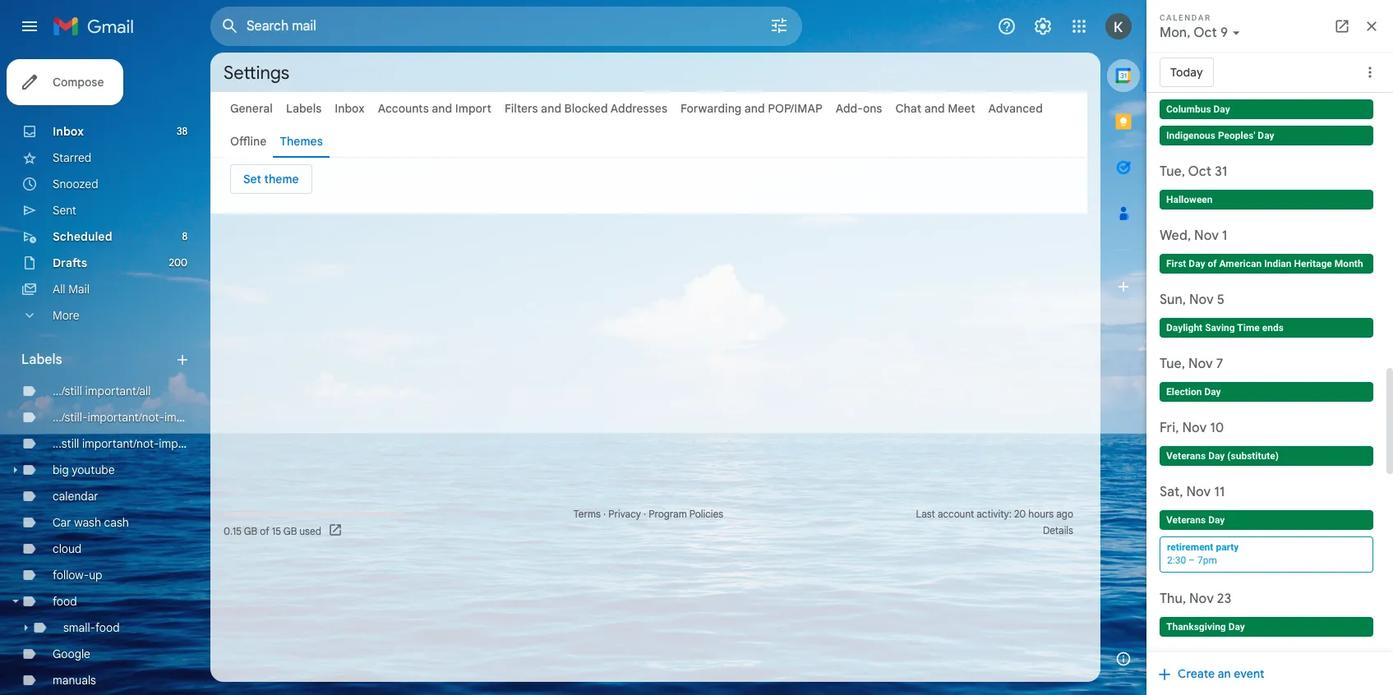 Task type: locate. For each thing, give the bounding box(es) containing it.
important up ...still important/not-important link
[[164, 410, 215, 425]]

inbox up starred
[[53, 124, 84, 139]]

policies
[[690, 508, 724, 520]]

1 vertical spatial labels
[[21, 352, 62, 368]]

1 horizontal spatial inbox
[[335, 101, 365, 116]]

offline
[[230, 134, 267, 149]]

labels navigation
[[0, 53, 215, 696]]

...still important/not-important link
[[53, 437, 210, 451]]

labels inside navigation
[[21, 352, 62, 368]]

1 horizontal spatial labels
[[286, 101, 322, 116]]

big youtube link
[[53, 463, 115, 478]]

inbox link right labels 'link'
[[335, 101, 365, 116]]

and right the 'filters' at the left top
[[541, 101, 562, 116]]

themes
[[280, 134, 323, 149]]

all mail link
[[53, 282, 90, 297]]

gmail image
[[53, 10, 142, 43]]

gb left of on the left of the page
[[244, 525, 258, 537]]

0 horizontal spatial inbox
[[53, 124, 84, 139]]

support image
[[997, 16, 1017, 36]]

0 horizontal spatial labels
[[21, 352, 62, 368]]

small-food
[[63, 621, 120, 636]]

privacy link
[[608, 508, 641, 520]]

footer
[[210, 506, 1088, 539]]

inbox right labels 'link'
[[335, 101, 365, 116]]

important
[[164, 410, 215, 425], [159, 437, 210, 451]]

labels
[[286, 101, 322, 116], [21, 352, 62, 368]]

·
[[603, 508, 606, 520], [644, 508, 646, 520]]

0.15 gb of 15 gb used
[[224, 525, 321, 537]]

3 and from the left
[[745, 101, 765, 116]]

mail
[[68, 282, 90, 297]]

2 gb from the left
[[283, 525, 297, 537]]

1 horizontal spatial gb
[[283, 525, 297, 537]]

set theme
[[243, 172, 299, 187]]

1 vertical spatial inbox link
[[53, 124, 84, 139]]

important/not- down .../still-important/not-important link
[[82, 437, 159, 451]]

blocked
[[564, 101, 608, 116]]

compose button
[[7, 59, 124, 105]]

0 horizontal spatial gb
[[244, 525, 258, 537]]

important/not- up ...still important/not-important link
[[87, 410, 164, 425]]

inbox
[[335, 101, 365, 116], [53, 124, 84, 139]]

activity:
[[977, 508, 1012, 520]]

accounts
[[378, 101, 429, 116]]

theme
[[264, 172, 299, 187]]

and left pop/imap
[[745, 101, 765, 116]]

drafts
[[53, 256, 87, 270]]

snoozed link
[[53, 177, 98, 192]]

more button
[[0, 303, 197, 329]]

program policies link
[[649, 508, 724, 520]]

2 and from the left
[[541, 101, 562, 116]]

settings image
[[1033, 16, 1053, 36]]

ons
[[863, 101, 882, 116]]

addresses
[[611, 101, 668, 116]]

and for filters
[[541, 101, 562, 116]]

food
[[53, 594, 77, 609], [95, 621, 120, 636]]

2 · from the left
[[644, 508, 646, 520]]

gb right 15
[[283, 525, 297, 537]]

and right 'chat'
[[925, 101, 945, 116]]

hours
[[1029, 508, 1054, 520]]

1 vertical spatial important/not-
[[82, 437, 159, 451]]

sent link
[[53, 203, 76, 218]]

1 horizontal spatial food
[[95, 621, 120, 636]]

wash
[[74, 515, 101, 530]]

inbox link up starred
[[53, 124, 84, 139]]

general
[[230, 101, 273, 116]]

forwarding
[[681, 101, 742, 116]]

terms
[[574, 508, 601, 520]]

labels for labels heading
[[21, 352, 62, 368]]

privacy
[[608, 508, 641, 520]]

0 vertical spatial food
[[53, 594, 77, 609]]

starred link
[[53, 150, 91, 165]]

scheduled link
[[53, 229, 112, 244]]

1 vertical spatial food
[[95, 621, 120, 636]]

more
[[53, 308, 79, 323]]

add-ons link
[[836, 101, 882, 116]]

None search field
[[210, 7, 802, 46]]

4 and from the left
[[925, 101, 945, 116]]

filters and blocked addresses link
[[505, 101, 668, 116]]

car wash cash link
[[53, 515, 129, 530]]

accounts and import link
[[378, 101, 492, 116]]

main menu image
[[20, 16, 39, 36]]

0 horizontal spatial inbox link
[[53, 124, 84, 139]]

20
[[1014, 508, 1026, 520]]

of
[[260, 525, 269, 537]]

1 and from the left
[[432, 101, 452, 116]]

last account activity: 20 hours ago details
[[916, 508, 1074, 537]]

1 horizontal spatial ·
[[644, 508, 646, 520]]

google link
[[53, 647, 90, 662]]

and
[[432, 101, 452, 116], [541, 101, 562, 116], [745, 101, 765, 116], [925, 101, 945, 116]]

last
[[916, 508, 936, 520]]

0 vertical spatial labels
[[286, 101, 322, 116]]

important for ...still important/not-important
[[159, 437, 210, 451]]

0 horizontal spatial ·
[[603, 508, 606, 520]]

1 vertical spatial inbox
[[53, 124, 84, 139]]

1 vertical spatial important
[[159, 437, 210, 451]]

account
[[938, 508, 974, 520]]

labels up themes link
[[286, 101, 322, 116]]

· right the privacy link
[[644, 508, 646, 520]]

important down the .../still-important/not-important at the left bottom of page
[[159, 437, 210, 451]]

· right terms
[[603, 508, 606, 520]]

chat
[[896, 101, 922, 116]]

0 vertical spatial important/not-
[[87, 410, 164, 425]]

ago
[[1057, 508, 1074, 520]]

gb
[[244, 525, 258, 537], [283, 525, 297, 537]]

0 vertical spatial important
[[164, 410, 215, 425]]

38
[[177, 125, 187, 137]]

inbox inside labels navigation
[[53, 124, 84, 139]]

filters and blocked addresses
[[505, 101, 668, 116]]

labels up .../still
[[21, 352, 62, 368]]

all mail
[[53, 282, 90, 297]]

...still important/not-important
[[53, 437, 210, 451]]

and left import
[[432, 101, 452, 116]]

important/all
[[85, 384, 151, 399]]

up
[[89, 568, 102, 583]]

cash
[[104, 515, 129, 530]]

big youtube
[[53, 463, 115, 478]]

tab list
[[1101, 53, 1147, 636]]

program
[[649, 508, 687, 520]]

all
[[53, 282, 65, 297]]

important/not-
[[87, 410, 164, 425], [82, 437, 159, 451]]

1 horizontal spatial inbox link
[[335, 101, 365, 116]]



Task type: vqa. For each thing, say whether or not it's contained in the screenshot.
cash
yes



Task type: describe. For each thing, give the bounding box(es) containing it.
details link
[[1043, 525, 1074, 537]]

.../still-important/not-important link
[[53, 410, 215, 425]]

follow-up
[[53, 568, 102, 583]]

advanced
[[989, 101, 1043, 116]]

calendar
[[53, 489, 98, 504]]

terms · privacy · program policies
[[574, 508, 724, 520]]

snoozed
[[53, 177, 98, 192]]

big
[[53, 463, 69, 478]]

advanced link
[[989, 101, 1043, 116]]

drafts link
[[53, 256, 87, 270]]

set
[[243, 172, 261, 187]]

.../still important/all
[[53, 384, 151, 399]]

used
[[300, 525, 321, 537]]

food link
[[53, 594, 77, 609]]

follow-up link
[[53, 568, 102, 583]]

1 · from the left
[[603, 508, 606, 520]]

import
[[455, 101, 492, 116]]

200
[[169, 257, 187, 269]]

details
[[1043, 525, 1074, 537]]

settings
[[224, 61, 289, 83]]

important/not- for ...still
[[82, 437, 159, 451]]

and for chat
[[925, 101, 945, 116]]

cloud
[[53, 542, 82, 557]]

labels link
[[286, 101, 322, 116]]

meet
[[948, 101, 976, 116]]

side panel section
[[1101, 53, 1147, 682]]

follow-
[[53, 568, 89, 583]]

footer containing terms
[[210, 506, 1088, 539]]

car
[[53, 515, 71, 530]]

1 gb from the left
[[244, 525, 258, 537]]

small-food link
[[63, 621, 120, 636]]

.../still-
[[53, 410, 88, 425]]

.../still important/all link
[[53, 384, 151, 399]]

labels for labels 'link'
[[286, 101, 322, 116]]

cloud link
[[53, 542, 82, 557]]

google
[[53, 647, 90, 662]]

search mail image
[[215, 12, 245, 41]]

0 vertical spatial inbox
[[335, 101, 365, 116]]

forwarding and pop/imap
[[681, 101, 823, 116]]

0.15
[[224, 525, 242, 537]]

Search mail text field
[[247, 18, 723, 35]]

compose
[[53, 75, 104, 90]]

important for .../still-important/not-important
[[164, 410, 215, 425]]

follow link to manage storage image
[[328, 523, 344, 539]]

chat and meet link
[[896, 101, 976, 116]]

labels heading
[[21, 352, 174, 368]]

car wash cash
[[53, 515, 129, 530]]

...still
[[53, 437, 79, 451]]

terms link
[[574, 508, 601, 520]]

sent
[[53, 203, 76, 218]]

advanced search options image
[[763, 9, 796, 42]]

youtube
[[72, 463, 115, 478]]

.../still-important/not-important
[[53, 410, 215, 425]]

scheduled
[[53, 229, 112, 244]]

manuals link
[[53, 673, 96, 688]]

small-
[[63, 621, 95, 636]]

offline link
[[230, 134, 267, 149]]

0 horizontal spatial food
[[53, 594, 77, 609]]

chat and meet
[[896, 101, 976, 116]]

filters
[[505, 101, 538, 116]]

.../still
[[53, 384, 82, 399]]

starred
[[53, 150, 91, 165]]

forwarding and pop/imap link
[[681, 101, 823, 116]]

calendar link
[[53, 489, 98, 504]]

manuals
[[53, 673, 96, 688]]

and for accounts
[[432, 101, 452, 116]]

8
[[182, 230, 187, 243]]

set theme button
[[230, 164, 312, 194]]

and for forwarding
[[745, 101, 765, 116]]

accounts and import
[[378, 101, 492, 116]]

add-
[[836, 101, 863, 116]]

15
[[272, 525, 281, 537]]

pop/imap
[[768, 101, 823, 116]]

0 vertical spatial inbox link
[[335, 101, 365, 116]]

important/not- for .../still-
[[87, 410, 164, 425]]

themes link
[[280, 134, 323, 149]]

general link
[[230, 101, 273, 116]]



